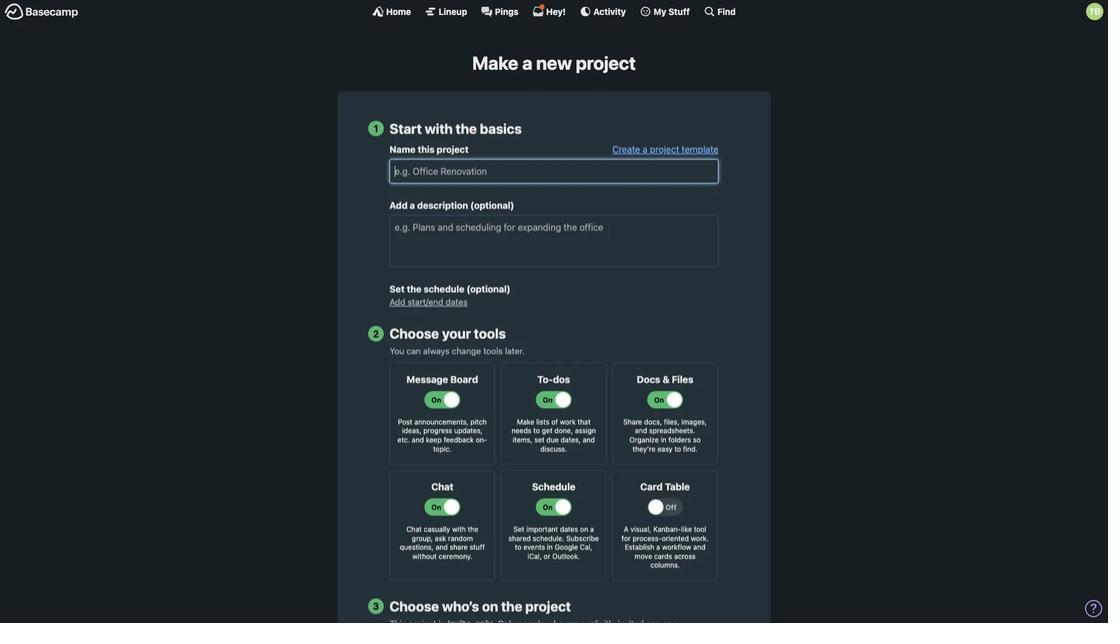 Task type: locate. For each thing, give the bounding box(es) containing it.
with up random
[[452, 525, 466, 534]]

start with the basics
[[390, 120, 522, 136]]

shared
[[509, 534, 531, 543]]

schedule
[[532, 481, 576, 493]]

0 vertical spatial choose
[[390, 326, 439, 342]]

message board
[[407, 374, 478, 385]]

my
[[654, 6, 667, 16]]

important
[[526, 525, 558, 534]]

2 vertical spatial to
[[515, 543, 522, 552]]

0 horizontal spatial on
[[482, 598, 498, 615]]

home
[[386, 6, 411, 16]]

0 vertical spatial tools
[[474, 326, 506, 342]]

name this project
[[390, 144, 469, 155]]

on right 'who's'
[[482, 598, 498, 615]]

on-
[[476, 436, 487, 444]]

share docs, files, images, and spreadsheets. organize in folders so they're easy to find.
[[623, 418, 707, 453]]

outlook.
[[553, 552, 580, 561]]

chat down topic.
[[431, 481, 454, 493]]

work.
[[691, 534, 709, 543]]

establish
[[625, 543, 654, 552]]

1
[[374, 123, 378, 134]]

make a new project
[[472, 52, 636, 74]]

to down folders
[[675, 445, 681, 453]]

in down schedule.
[[547, 543, 553, 552]]

the up random
[[468, 525, 478, 534]]

docs,
[[644, 418, 662, 426]]

chat casually with the group, ask random questions, and share stuff without ceremony.
[[400, 525, 485, 561]]

keep
[[426, 436, 442, 444]]

in up easy in the bottom right of the page
[[661, 436, 667, 444]]

add start/end dates link
[[390, 297, 468, 307]]

ceremony.
[[439, 552, 472, 561]]

a right create
[[643, 144, 648, 155]]

message
[[407, 374, 448, 385]]

and
[[635, 427, 647, 435], [412, 436, 424, 444], [583, 436, 595, 444], [436, 543, 448, 552], [693, 543, 706, 552]]

0 vertical spatial to
[[534, 427, 540, 435]]

to down shared
[[515, 543, 522, 552]]

0 horizontal spatial to
[[515, 543, 522, 552]]

choose up can
[[390, 326, 439, 342]]

basics
[[480, 120, 522, 136]]

1 vertical spatial set
[[514, 525, 525, 534]]

2 choose from the top
[[390, 598, 439, 615]]

to inside make lists of work that needs to get done, assign items, set due dates, and discuss.
[[534, 427, 540, 435]]

set inside set the schedule (optional) add start/end dates
[[390, 284, 405, 295]]

(optional) inside set the schedule (optional) add start/end dates
[[467, 284, 511, 295]]

this
[[418, 144, 435, 155]]

add left start/end
[[390, 297, 405, 307]]

0 horizontal spatial dates
[[446, 297, 468, 307]]

1 vertical spatial chat
[[407, 525, 422, 534]]

0 horizontal spatial set
[[390, 284, 405, 295]]

a left description
[[410, 200, 415, 211]]

0 vertical spatial on
[[580, 525, 588, 534]]

make down pings popup button
[[472, 52, 518, 74]]

1 vertical spatial choose
[[390, 598, 439, 615]]

main element
[[0, 0, 1108, 23]]

dates,
[[561, 436, 581, 444]]

1 horizontal spatial in
[[661, 436, 667, 444]]

make for make lists of work that needs to get done, assign items, set due dates, and discuss.
[[517, 418, 534, 426]]

set up shared
[[514, 525, 525, 534]]

a up subscribe
[[590, 525, 594, 534]]

organize
[[630, 436, 659, 444]]

2 horizontal spatial to
[[675, 445, 681, 453]]

start/end
[[408, 297, 443, 307]]

feedback
[[444, 436, 474, 444]]

(optional) for set the schedule (optional) add start/end dates
[[467, 284, 511, 295]]

a
[[522, 52, 532, 74], [643, 144, 648, 155], [410, 200, 415, 211], [590, 525, 594, 534], [656, 543, 660, 552]]

0 vertical spatial make
[[472, 52, 518, 74]]

tools left later.
[[483, 346, 503, 356]]

with up the name this project
[[425, 120, 453, 136]]

tim burton image
[[1086, 3, 1104, 20]]

dates inside set the schedule (optional) add start/end dates
[[446, 297, 468, 307]]

folders
[[669, 436, 691, 444]]

choose your tools
[[390, 326, 506, 342]]

a up cards
[[656, 543, 660, 552]]

chat up group,
[[407, 525, 422, 534]]

set important dates on a shared schedule. subscribe to events in google cal, ical, or outlook.
[[509, 525, 599, 561]]

1 vertical spatial on
[[482, 598, 498, 615]]

0 vertical spatial in
[[661, 436, 667, 444]]

progress
[[424, 427, 452, 435]]

set for important
[[514, 525, 525, 534]]

work
[[560, 418, 576, 426]]

spreadsheets.
[[649, 427, 695, 435]]

(optional)
[[470, 200, 514, 211], [467, 284, 511, 295]]

ask
[[435, 534, 446, 543]]

1 vertical spatial (optional)
[[467, 284, 511, 295]]

your
[[442, 326, 471, 342]]

2 add from the top
[[390, 297, 405, 307]]

pings button
[[481, 6, 519, 17]]

and down assign
[[583, 436, 595, 444]]

0 vertical spatial set
[[390, 284, 405, 295]]

and down work.
[[693, 543, 706, 552]]

chat for chat casually with the group, ask random questions, and share stuff without ceremony.
[[407, 525, 422, 534]]

1 vertical spatial in
[[547, 543, 553, 552]]

choose for choose your tools
[[390, 326, 439, 342]]

the up start/end
[[407, 284, 422, 295]]

a left new
[[522, 52, 532, 74]]

1 horizontal spatial dates
[[560, 525, 578, 534]]

set
[[390, 284, 405, 295], [514, 525, 525, 534]]

1 vertical spatial add
[[390, 297, 405, 307]]

oriented
[[662, 534, 689, 543]]

the
[[456, 120, 477, 136], [407, 284, 422, 295], [468, 525, 478, 534], [501, 598, 523, 615]]

in inside share docs, files, images, and spreadsheets. organize in folders so they're easy to find.
[[661, 436, 667, 444]]

1 vertical spatial tools
[[483, 346, 503, 356]]

with inside chat casually with the group, ask random questions, and share stuff without ceremony.
[[452, 525, 466, 534]]

0 horizontal spatial in
[[547, 543, 553, 552]]

1 horizontal spatial to
[[534, 427, 540, 435]]

dates up subscribe
[[560, 525, 578, 534]]

a visual, kanban-like tool for process-oriented work. establish a workflow and move cards across columns.
[[622, 525, 709, 570]]

post announcements, pitch ideas, progress updates, etc. and keep feedback on- topic.
[[398, 418, 487, 453]]

and inside a visual, kanban-like tool for process-oriented work. establish a workflow and move cards across columns.
[[693, 543, 706, 552]]

needs
[[512, 427, 532, 435]]

and down ask
[[436, 543, 448, 552]]

set up add start/end dates link
[[390, 284, 405, 295]]

choose
[[390, 326, 439, 342], [390, 598, 439, 615]]

my stuff button
[[640, 6, 690, 17]]

docs
[[637, 374, 660, 385]]

docs & files
[[637, 374, 694, 385]]

0 horizontal spatial chat
[[407, 525, 422, 534]]

add inside set the schedule (optional) add start/end dates
[[390, 297, 405, 307]]

choose right 3
[[390, 598, 439, 615]]

add left description
[[390, 200, 408, 211]]

hey! button
[[532, 4, 566, 17]]

1 vertical spatial with
[[452, 525, 466, 534]]

1 vertical spatial to
[[675, 445, 681, 453]]

dates down schedule
[[446, 297, 468, 307]]

tools up change
[[474, 326, 506, 342]]

find
[[718, 6, 736, 16]]

for
[[622, 534, 631, 543]]

0 vertical spatial dates
[[446, 297, 468, 307]]

to up set
[[534, 427, 540, 435]]

share
[[450, 543, 468, 552]]

without
[[412, 552, 437, 561]]

the inside chat casually with the group, ask random questions, and share stuff without ceremony.
[[468, 525, 478, 534]]

make inside make lists of work that needs to get done, assign items, set due dates, and discuss.
[[517, 418, 534, 426]]

1 vertical spatial make
[[517, 418, 534, 426]]

1 horizontal spatial on
[[580, 525, 588, 534]]

1 horizontal spatial chat
[[431, 481, 454, 493]]

activity
[[594, 6, 626, 16]]

updates,
[[454, 427, 483, 435]]

set inside set important dates on a shared schedule. subscribe to events in google cal, ical, or outlook.
[[514, 525, 525, 534]]

Add a description (optional) text field
[[390, 215, 719, 267]]

and up organize
[[635, 427, 647, 435]]

set the schedule (optional) add start/end dates
[[390, 284, 511, 307]]

topic.
[[433, 445, 452, 453]]

they're
[[633, 445, 656, 453]]

project down start with the basics
[[437, 144, 469, 155]]

ideas,
[[402, 427, 422, 435]]

lists
[[536, 418, 550, 426]]

get
[[542, 427, 553, 435]]

random
[[448, 534, 473, 543]]

on
[[580, 525, 588, 534], [482, 598, 498, 615]]

0 vertical spatial (optional)
[[470, 200, 514, 211]]

1 choose from the top
[[390, 326, 439, 342]]

(optional) for add a description (optional)
[[470, 200, 514, 211]]

0 vertical spatial add
[[390, 200, 408, 211]]

to
[[534, 427, 540, 435], [675, 445, 681, 453], [515, 543, 522, 552]]

hey!
[[546, 6, 566, 16]]

1 horizontal spatial set
[[514, 525, 525, 534]]

0 vertical spatial chat
[[431, 481, 454, 493]]

on up subscribe
[[580, 525, 588, 534]]

casually
[[424, 525, 450, 534]]

make up needs
[[517, 418, 534, 426]]

pitch
[[471, 418, 487, 426]]

(optional) right schedule
[[467, 284, 511, 295]]

(optional) right description
[[470, 200, 514, 211]]

cards
[[654, 552, 672, 561]]

a inside a visual, kanban-like tool for process-oriented work. establish a workflow and move cards across columns.
[[656, 543, 660, 552]]

a for project
[[643, 144, 648, 155]]

1 add from the top
[[390, 200, 408, 211]]

discuss.
[[540, 445, 567, 453]]

and down ideas,
[[412, 436, 424, 444]]

make for make a new project
[[472, 52, 518, 74]]

tool
[[694, 525, 706, 534]]

1 vertical spatial dates
[[560, 525, 578, 534]]

who's
[[442, 598, 479, 615]]

my stuff
[[654, 6, 690, 16]]

workflow
[[662, 543, 691, 552]]

chat inside chat casually with the group, ask random questions, and share stuff without ceremony.
[[407, 525, 422, 534]]



Task type: vqa. For each thing, say whether or not it's contained in the screenshot.


Task type: describe. For each thing, give the bounding box(es) containing it.
process-
[[633, 534, 662, 543]]

switch accounts image
[[5, 3, 79, 21]]

choose for choose who's on the project
[[390, 598, 439, 615]]

to inside set important dates on a shared schedule. subscribe to events in google cal, ical, or outlook.
[[515, 543, 522, 552]]

can
[[407, 346, 421, 356]]

the right 'who's'
[[501, 598, 523, 615]]

card table
[[640, 481, 690, 493]]

dos
[[553, 374, 570, 385]]

and inside make lists of work that needs to get done, assign items, set due dates, and discuss.
[[583, 436, 595, 444]]

chat for chat
[[431, 481, 454, 493]]

the inside set the schedule (optional) add start/end dates
[[407, 284, 422, 295]]

easy
[[658, 445, 673, 453]]

create a project template
[[612, 144, 719, 155]]

due
[[547, 436, 559, 444]]

make lists of work that needs to get done, assign items, set due dates, and discuss.
[[512, 418, 596, 453]]

the left basics
[[456, 120, 477, 136]]

columns.
[[651, 561, 680, 570]]

like
[[681, 525, 692, 534]]

Name this project text field
[[390, 159, 719, 184]]

table
[[665, 481, 690, 493]]

a
[[624, 525, 629, 534]]

project down or
[[525, 598, 571, 615]]

choose who's on the project
[[390, 598, 571, 615]]

images,
[[682, 418, 707, 426]]

to-dos
[[538, 374, 570, 385]]

and inside post announcements, pitch ideas, progress updates, etc. and keep feedback on- topic.
[[412, 436, 424, 444]]

&
[[663, 374, 670, 385]]

project left template
[[650, 144, 679, 155]]

project down activity link on the right of page
[[576, 52, 636, 74]]

you
[[390, 346, 404, 356]]

create
[[612, 144, 640, 155]]

google
[[555, 543, 578, 552]]

on inside set important dates on a shared schedule. subscribe to events in google cal, ical, or outlook.
[[580, 525, 588, 534]]

or
[[544, 552, 551, 561]]

schedule.
[[533, 534, 564, 543]]

lineup
[[439, 6, 467, 16]]

post
[[398, 418, 413, 426]]

activity link
[[580, 6, 626, 17]]

and inside share docs, files, images, and spreadsheets. organize in folders so they're easy to find.
[[635, 427, 647, 435]]

create a project template link
[[612, 144, 719, 155]]

schedule
[[424, 284, 464, 295]]

in inside set important dates on a shared schedule. subscribe to events in google cal, ical, or outlook.
[[547, 543, 553, 552]]

a for description
[[410, 200, 415, 211]]

questions,
[[400, 543, 434, 552]]

ical,
[[528, 552, 542, 561]]

later.
[[505, 346, 525, 356]]

etc.
[[398, 436, 410, 444]]

a inside set important dates on a shared schedule. subscribe to events in google cal, ical, or outlook.
[[590, 525, 594, 534]]

visual,
[[631, 525, 651, 534]]

template
[[682, 144, 719, 155]]

group,
[[412, 534, 433, 543]]

assign
[[575, 427, 596, 435]]

new
[[536, 52, 572, 74]]

set for the
[[390, 284, 405, 295]]

cal,
[[580, 543, 593, 552]]

done,
[[555, 427, 573, 435]]

move
[[635, 552, 652, 561]]

change
[[452, 346, 481, 356]]

pings
[[495, 6, 519, 16]]

lineup link
[[425, 6, 467, 17]]

home link
[[372, 6, 411, 17]]

description
[[417, 200, 468, 211]]

always
[[423, 346, 450, 356]]

kanban-
[[653, 525, 681, 534]]

share
[[623, 418, 642, 426]]

announcements,
[[414, 418, 469, 426]]

set
[[535, 436, 545, 444]]

find button
[[704, 6, 736, 17]]

find.
[[683, 445, 698, 453]]

across
[[674, 552, 696, 561]]

start
[[390, 120, 422, 136]]

board
[[451, 374, 478, 385]]

that
[[578, 418, 591, 426]]

to inside share docs, files, images, and spreadsheets. organize in folders so they're easy to find.
[[675, 445, 681, 453]]

a for new
[[522, 52, 532, 74]]

items,
[[513, 436, 533, 444]]

dates inside set important dates on a shared schedule. subscribe to events in google cal, ical, or outlook.
[[560, 525, 578, 534]]

stuff
[[669, 6, 690, 16]]

to-
[[538, 374, 553, 385]]

and inside chat casually with the group, ask random questions, and share stuff without ceremony.
[[436, 543, 448, 552]]

0 vertical spatial with
[[425, 120, 453, 136]]

subscribe
[[566, 534, 599, 543]]



